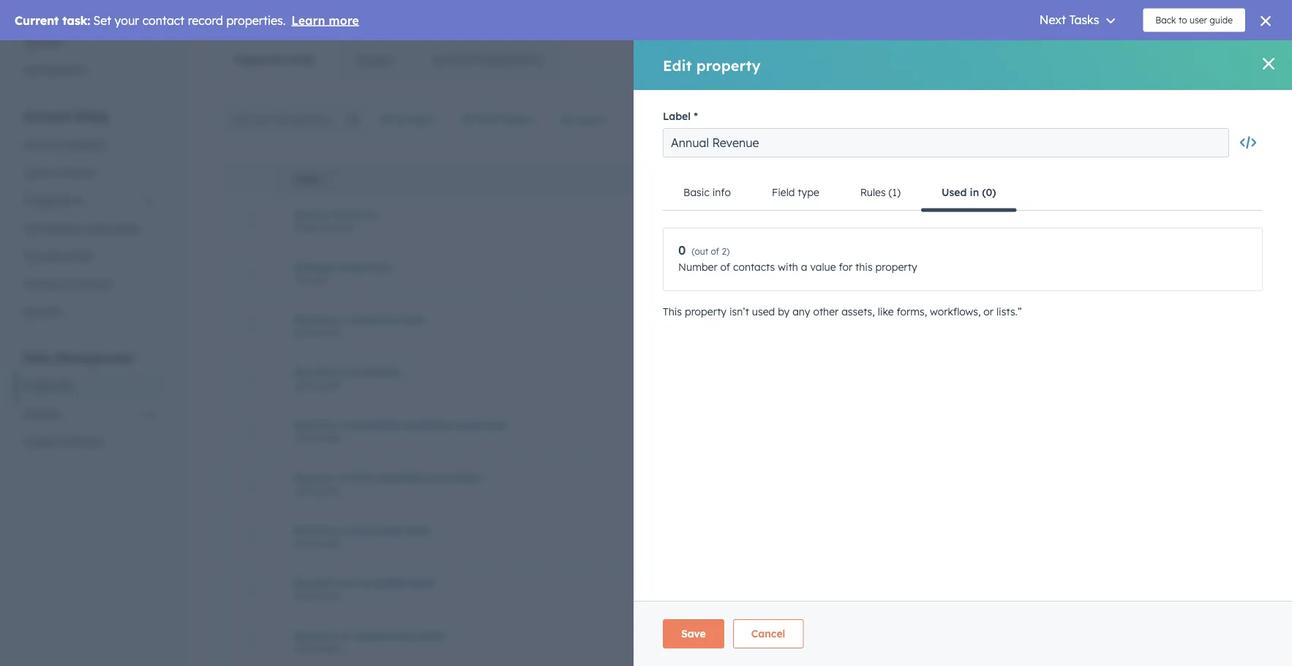 Task type: describe. For each thing, give the bounding box(es) containing it.
export
[[71, 435, 103, 448]]

marketplace
[[23, 221, 83, 234]]

(0)
[[530, 53, 543, 66]]

account setup element
[[15, 108, 164, 325]]

contact information for became an opportunity date
[[665, 636, 762, 649]]

integrations button
[[15, 186, 164, 214]]

users
[[577, 113, 604, 126]]

all for all groups
[[381, 113, 394, 126]]

qualified for sales
[[378, 471, 425, 484]]

became an evangelist date button
[[294, 577, 630, 589]]

web
[[665, 267, 686, 280]]

became a customer date button
[[294, 313, 630, 326]]

analytics
[[689, 267, 732, 280]]

group button
[[647, 162, 923, 194]]

average pageviews number
[[294, 260, 394, 285]]

all groups
[[381, 113, 432, 126]]

privacy & consent
[[23, 277, 111, 290]]

account setup
[[23, 109, 108, 123]]

preferences
[[54, 6, 123, 21]]

created
[[940, 174, 981, 185]]

created by
[[940, 174, 996, 185]]

by
[[984, 174, 996, 185]]

opportunity
[[354, 629, 417, 642]]

groups
[[356, 53, 391, 66]]

your
[[23, 6, 50, 21]]

teams
[[64, 166, 94, 179]]

objects
[[23, 407, 60, 420]]

information for became a customer date
[[706, 320, 762, 332]]

became a subscriber date button
[[294, 524, 630, 537]]

average
[[294, 260, 336, 273]]

pageviews
[[339, 260, 394, 273]]

became for became a sales qualified lead date
[[294, 471, 335, 484]]

became for became a marketing qualified lead date
[[294, 419, 335, 431]]

contact for became a customer date
[[665, 320, 703, 332]]

qualified for marketing
[[404, 419, 451, 431]]

text
[[339, 222, 355, 233]]

became for became a customer date
[[294, 313, 335, 326]]

setup
[[74, 109, 108, 123]]

hubspot for annual revenue
[[940, 214, 983, 227]]

data management element
[[15, 350, 164, 483]]

evangelist
[[354, 577, 408, 589]]

properties link
[[15, 372, 164, 400]]

your preferences element
[[15, 5, 164, 84]]

a for marketing
[[338, 419, 345, 431]]

ascending sort. press to sort descending. image
[[325, 173, 330, 184]]

tracking
[[23, 249, 64, 262]]

number
[[294, 274, 328, 285]]

became a customer date date picker
[[294, 313, 425, 338]]

contact for annual revenue
[[665, 214, 703, 227]]

properties (155)
[[234, 53, 314, 66]]

management
[[56, 350, 133, 365]]

users
[[23, 166, 50, 179]]

revenue
[[333, 208, 377, 221]]

all field types
[[462, 113, 531, 126]]

your preferences
[[23, 6, 123, 21]]

account for account defaults
[[23, 138, 63, 151]]

lead for became a sales qualified lead date
[[428, 471, 454, 484]]

data
[[23, 350, 52, 365]]

tab list containing properties (155)
[[213, 42, 565, 78]]

lead inside the became a lead date date picker
[[348, 366, 373, 379]]

field
[[478, 113, 500, 126]]

became a sales qualified lead date button
[[294, 471, 630, 484]]

types
[[504, 113, 531, 126]]

contact information for annual revenue
[[665, 214, 762, 227]]

all users
[[561, 113, 604, 126]]

Search search field
[[225, 105, 371, 134]]

became for became an evangelist date
[[294, 577, 335, 589]]

an for evangelist
[[338, 577, 351, 589]]

users & teams link
[[15, 158, 164, 186]]

became a marketing qualified lead date date picker
[[294, 419, 507, 443]]

became a subscriber date date picker
[[294, 524, 430, 549]]

name
[[294, 174, 320, 185]]

& for export
[[61, 435, 68, 448]]

general
[[23, 36, 61, 48]]

picker inside became a marketing qualified lead date date picker
[[316, 432, 342, 443]]

a for subscriber
[[338, 524, 345, 537]]

picker for evangelist
[[316, 591, 342, 601]]

groups
[[397, 113, 432, 126]]

all field types button
[[452, 105, 551, 134]]

sales
[[348, 471, 375, 484]]

became a marketing qualified lead date button
[[294, 419, 630, 431]]

annual revenue button
[[294, 208, 630, 221]]



Task type: vqa. For each thing, say whether or not it's contained in the screenshot.
A
yes



Task type: locate. For each thing, give the bounding box(es) containing it.
archived properties (0) link
[[411, 42, 564, 78]]

history
[[735, 267, 768, 280]]

code
[[67, 249, 92, 262]]

a left marketing
[[338, 419, 345, 431]]

archived
[[433, 53, 475, 66]]

2 hubspot from the top
[[940, 320, 983, 332]]

picker down the became a lead date date picker
[[316, 432, 342, 443]]

2 horizontal spatial properties
[[477, 53, 527, 66]]

marketplace downloads
[[23, 221, 140, 234]]

security
[[23, 305, 63, 318]]

became inside became a marketing qualified lead date date picker
[[294, 419, 335, 431]]

account for account setup
[[23, 109, 71, 123]]

1 hubspot from the top
[[940, 214, 983, 227]]

3 picker from the top
[[316, 432, 342, 443]]

picker for lead
[[316, 380, 342, 391]]

7 picker from the top
[[316, 643, 342, 654]]

a for customer
[[338, 313, 345, 326]]

2 a from the top
[[338, 366, 345, 379]]

2 account from the top
[[23, 138, 63, 151]]

5 became from the top
[[294, 524, 335, 537]]

security link
[[15, 298, 164, 325]]

4 a from the top
[[338, 471, 345, 484]]

3 information from the top
[[706, 636, 762, 649]]

became an opportunity date date picker
[[294, 629, 445, 654]]

1 became from the top
[[294, 313, 335, 326]]

line
[[322, 222, 337, 233]]

0
[[1233, 214, 1239, 227]]

became a lead date date picker
[[294, 366, 401, 391]]

4 picker from the top
[[316, 485, 342, 496]]

became inside became a sales qualified lead date date picker
[[294, 471, 335, 484]]

group
[[665, 174, 697, 185]]

hubspot
[[940, 214, 983, 227], [940, 320, 983, 332]]

marketplace downloads link
[[15, 214, 164, 242]]

picker up became an evangelist date date picker
[[316, 538, 342, 549]]

all inside 'all groups' popup button
[[381, 113, 394, 126]]

information
[[706, 214, 762, 227], [706, 320, 762, 332], [706, 636, 762, 649]]

2 an from the top
[[338, 629, 351, 642]]

1 vertical spatial an
[[338, 629, 351, 642]]

objects button
[[15, 400, 164, 428]]

average pageviews button
[[294, 260, 630, 273]]

picker inside the became a lead date date picker
[[316, 380, 342, 391]]

single-
[[294, 222, 322, 233]]

a inside became a marketing qualified lead date date picker
[[338, 419, 345, 431]]

properties for properties (155)
[[234, 53, 286, 66]]

1 vertical spatial contact
[[665, 320, 703, 332]]

import
[[23, 435, 58, 448]]

0 vertical spatial lead
[[348, 366, 373, 379]]

integrations
[[23, 194, 83, 206]]

picker down became an evangelist date date picker
[[316, 643, 342, 654]]

picker inside became an opportunity date date picker
[[316, 643, 342, 654]]

an
[[338, 577, 351, 589], [338, 629, 351, 642]]

properties left (155)
[[234, 53, 286, 66]]

picker inside became an evangelist date date picker
[[316, 591, 342, 601]]

a for sales
[[338, 471, 345, 484]]

a inside the became a lead date date picker
[[338, 366, 345, 379]]

& left export
[[61, 435, 68, 448]]

& for consent
[[62, 277, 69, 290]]

a inside became a sales qualified lead date date picker
[[338, 471, 345, 484]]

& inside data management element
[[61, 435, 68, 448]]

2 vertical spatial information
[[706, 636, 762, 649]]

became down became a customer date date picker
[[294, 366, 335, 379]]

notifications
[[23, 63, 86, 76]]

an left evangelist
[[338, 577, 351, 589]]

tab panel
[[213, 78, 1269, 666]]

all left users
[[561, 113, 574, 126]]

&
[[53, 166, 61, 179], [62, 277, 69, 290], [61, 435, 68, 448]]

became for became a lead date
[[294, 366, 335, 379]]

(155)
[[289, 53, 314, 66]]

all left field
[[462, 113, 475, 126]]

created by button
[[923, 162, 1169, 194]]

lead for became a marketing qualified lead date
[[454, 419, 479, 431]]

became down the became a lead date date picker
[[294, 419, 335, 431]]

qualified
[[404, 419, 451, 431], [378, 471, 425, 484]]

a inside became a customer date date picker
[[338, 313, 345, 326]]

2 picker from the top
[[316, 380, 342, 391]]

became left "sales" on the left bottom of the page
[[294, 471, 335, 484]]

6 picker from the top
[[316, 591, 342, 601]]

properties up objects
[[23, 380, 73, 392]]

3 a from the top
[[338, 419, 345, 431]]

& right privacy at the left of page
[[62, 277, 69, 290]]

an left opportunity
[[338, 629, 351, 642]]

tab list
[[213, 42, 565, 78]]

2 horizontal spatial all
[[561, 113, 574, 126]]

picker up the became a lead date date picker
[[316, 327, 342, 338]]

2 vertical spatial lead
[[428, 471, 454, 484]]

all left groups
[[381, 113, 394, 126]]

picker up became an opportunity date date picker
[[316, 591, 342, 601]]

a down became a customer date date picker
[[338, 366, 345, 379]]

marketing
[[348, 419, 400, 431]]

an inside became an evangelist date date picker
[[338, 577, 351, 589]]

0 horizontal spatial properties
[[23, 380, 73, 392]]

consent
[[72, 277, 111, 290]]

a
[[338, 313, 345, 326], [338, 366, 345, 379], [338, 419, 345, 431], [338, 471, 345, 484], [338, 524, 345, 537]]

became an opportunity date button
[[294, 629, 630, 642]]

became
[[294, 313, 335, 326], [294, 366, 335, 379], [294, 419, 335, 431], [294, 471, 335, 484], [294, 524, 335, 537], [294, 577, 335, 589], [294, 629, 335, 642]]

became inside the became a lead date date picker
[[294, 366, 335, 379]]

2 contact information from the top
[[665, 320, 762, 332]]

privacy
[[23, 277, 59, 290]]

all groups button
[[371, 105, 452, 134]]

contact for became an opportunity date
[[665, 636, 703, 649]]

qualified right marketing
[[404, 419, 451, 431]]

defaults
[[66, 138, 106, 151]]

4 became from the top
[[294, 471, 335, 484]]

1 vertical spatial information
[[706, 320, 762, 332]]

2 horizontal spatial lead
[[454, 419, 479, 431]]

became inside became a customer date date picker
[[294, 313, 335, 326]]

picker for subscriber
[[316, 538, 342, 549]]

1 vertical spatial &
[[62, 277, 69, 290]]

all for all field types
[[462, 113, 475, 126]]

became an evangelist date date picker
[[294, 577, 435, 601]]

picker for customer
[[316, 327, 342, 338]]

all inside popup button
[[561, 113, 574, 126]]

2 vertical spatial contact information
[[665, 636, 762, 649]]

tracking code link
[[15, 242, 164, 270]]

all
[[381, 113, 394, 126], [462, 113, 475, 126], [561, 113, 574, 126]]

a inside became a subscriber date date picker
[[338, 524, 345, 537]]

picker up became a subscriber date date picker
[[316, 485, 342, 496]]

3 became from the top
[[294, 419, 335, 431]]

7 became from the top
[[294, 629, 335, 642]]

1 contact from the top
[[665, 214, 703, 227]]

2 vertical spatial contact
[[665, 636, 703, 649]]

became inside became a subscriber date date picker
[[294, 524, 335, 537]]

0 horizontal spatial all
[[381, 113, 394, 126]]

became for became an opportunity date
[[294, 629, 335, 642]]

became inside became an opportunity date date picker
[[294, 629, 335, 642]]

data management
[[23, 350, 133, 365]]

1 horizontal spatial all
[[462, 113, 475, 126]]

contact information for became a customer date
[[665, 320, 762, 332]]

account defaults link
[[15, 131, 164, 158]]

archived properties (0)
[[433, 53, 543, 66]]

0 horizontal spatial lead
[[348, 366, 373, 379]]

lead down became a lead date button
[[454, 419, 479, 431]]

& right users
[[53, 166, 61, 179]]

5 picker from the top
[[316, 538, 342, 549]]

1 vertical spatial hubspot
[[940, 320, 983, 332]]

groups link
[[335, 42, 411, 78]]

2 became from the top
[[294, 366, 335, 379]]

properties (155) link
[[214, 42, 335, 78]]

became for became a subscriber date
[[294, 524, 335, 537]]

1 horizontal spatial properties
[[234, 53, 286, 66]]

0 vertical spatial an
[[338, 577, 351, 589]]

1 contact information from the top
[[665, 214, 762, 227]]

account up users
[[23, 138, 63, 151]]

qualified inside became a marketing qualified lead date date picker
[[404, 419, 451, 431]]

0 vertical spatial information
[[706, 214, 762, 227]]

tracking code
[[23, 249, 92, 262]]

general link
[[15, 28, 164, 56]]

information for annual revenue
[[706, 214, 762, 227]]

2 contact from the top
[[665, 320, 703, 332]]

picker inside became a subscriber date date picker
[[316, 538, 342, 549]]

5 a from the top
[[338, 524, 345, 537]]

information for became an opportunity date
[[706, 636, 762, 649]]

0 vertical spatial account
[[23, 109, 71, 123]]

picker for opportunity
[[316, 643, 342, 654]]

became down became an evangelist date date picker
[[294, 629, 335, 642]]

hubspot for became a customer date
[[940, 320, 983, 332]]

3 contact information from the top
[[665, 636, 762, 649]]

properties inside properties link
[[23, 380, 73, 392]]

became a sales qualified lead date date picker
[[294, 471, 481, 496]]

subscriber
[[348, 524, 403, 537]]

name button
[[276, 162, 647, 194]]

0 vertical spatial contact information
[[665, 214, 762, 227]]

picker down became a customer date date picker
[[316, 380, 342, 391]]

users & teams
[[23, 166, 94, 179]]

properties for properties
[[23, 380, 73, 392]]

1 horizontal spatial lead
[[428, 471, 454, 484]]

an for opportunity
[[338, 629, 351, 642]]

properties
[[234, 53, 286, 66], [477, 53, 527, 66], [23, 380, 73, 392]]

0 vertical spatial hubspot
[[940, 214, 983, 227]]

contact information
[[665, 214, 762, 227], [665, 320, 762, 332], [665, 636, 762, 649]]

1 vertical spatial contact information
[[665, 320, 762, 332]]

an inside became an opportunity date date picker
[[338, 629, 351, 642]]

1 vertical spatial qualified
[[378, 471, 425, 484]]

import & export
[[23, 435, 103, 448]]

became left evangelist
[[294, 577, 335, 589]]

annual revenue single-line text
[[294, 208, 377, 233]]

downloads
[[86, 221, 140, 234]]

became inside became an evangelist date date picker
[[294, 577, 335, 589]]

1 information from the top
[[706, 214, 762, 227]]

properties inside properties (155) link
[[234, 53, 286, 66]]

0 vertical spatial &
[[53, 166, 61, 179]]

lead down became a marketing qualified lead date button
[[428, 471, 454, 484]]

6 became from the top
[[294, 577, 335, 589]]

privacy & consent link
[[15, 270, 164, 298]]

press to sort. element
[[701, 173, 707, 186]]

a left "sales" on the left bottom of the page
[[338, 471, 345, 484]]

notifications link
[[15, 56, 164, 84]]

lead down became a customer date date picker
[[348, 366, 373, 379]]

properties inside archived properties (0) link
[[477, 53, 527, 66]]

qualified inside became a sales qualified lead date date picker
[[378, 471, 425, 484]]

account defaults
[[23, 138, 106, 151]]

tab panel containing all groups
[[213, 78, 1269, 666]]

1 picker from the top
[[316, 327, 342, 338]]

a left customer
[[338, 313, 345, 326]]

all for all users
[[561, 113, 574, 126]]

1 an from the top
[[338, 577, 351, 589]]

date
[[400, 313, 425, 326], [294, 327, 314, 338], [376, 366, 401, 379], [294, 380, 314, 391], [482, 419, 507, 431], [294, 432, 314, 443], [457, 471, 481, 484], [294, 485, 314, 496], [406, 524, 430, 537], [294, 538, 314, 549], [411, 577, 435, 589], [294, 591, 314, 601], [420, 629, 445, 642], [294, 643, 314, 654]]

3 contact from the top
[[665, 636, 703, 649]]

became down number at the top left
[[294, 313, 335, 326]]

import & export link
[[15, 428, 164, 456]]

became a lead date button
[[294, 366, 630, 379]]

picker inside became a sales qualified lead date date picker
[[316, 485, 342, 496]]

lead inside became a marketing qualified lead date date picker
[[454, 419, 479, 431]]

1 account from the top
[[23, 109, 71, 123]]

account
[[23, 109, 71, 123], [23, 138, 63, 151]]

lead inside became a sales qualified lead date date picker
[[428, 471, 454, 484]]

customer
[[348, 313, 397, 326]]

2 vertical spatial &
[[61, 435, 68, 448]]

1 vertical spatial lead
[[454, 419, 479, 431]]

qualified right "sales" on the left bottom of the page
[[378, 471, 425, 484]]

1 a from the top
[[338, 313, 345, 326]]

all inside all field types popup button
[[462, 113, 475, 126]]

lead
[[348, 366, 373, 379], [454, 419, 479, 431], [428, 471, 454, 484]]

picker inside became a customer date date picker
[[316, 327, 342, 338]]

& for teams
[[53, 166, 61, 179]]

web analytics history
[[665, 267, 768, 280]]

ascending sort. press to sort descending. element
[[325, 173, 330, 186]]

a left subscriber
[[338, 524, 345, 537]]

a for lead
[[338, 366, 345, 379]]

became left subscriber
[[294, 524, 335, 537]]

0 vertical spatial qualified
[[404, 419, 451, 431]]

properties left '(0)'
[[477, 53, 527, 66]]

0 vertical spatial contact
[[665, 214, 703, 227]]

1 vertical spatial account
[[23, 138, 63, 151]]

account up account defaults
[[23, 109, 71, 123]]

2 information from the top
[[706, 320, 762, 332]]



